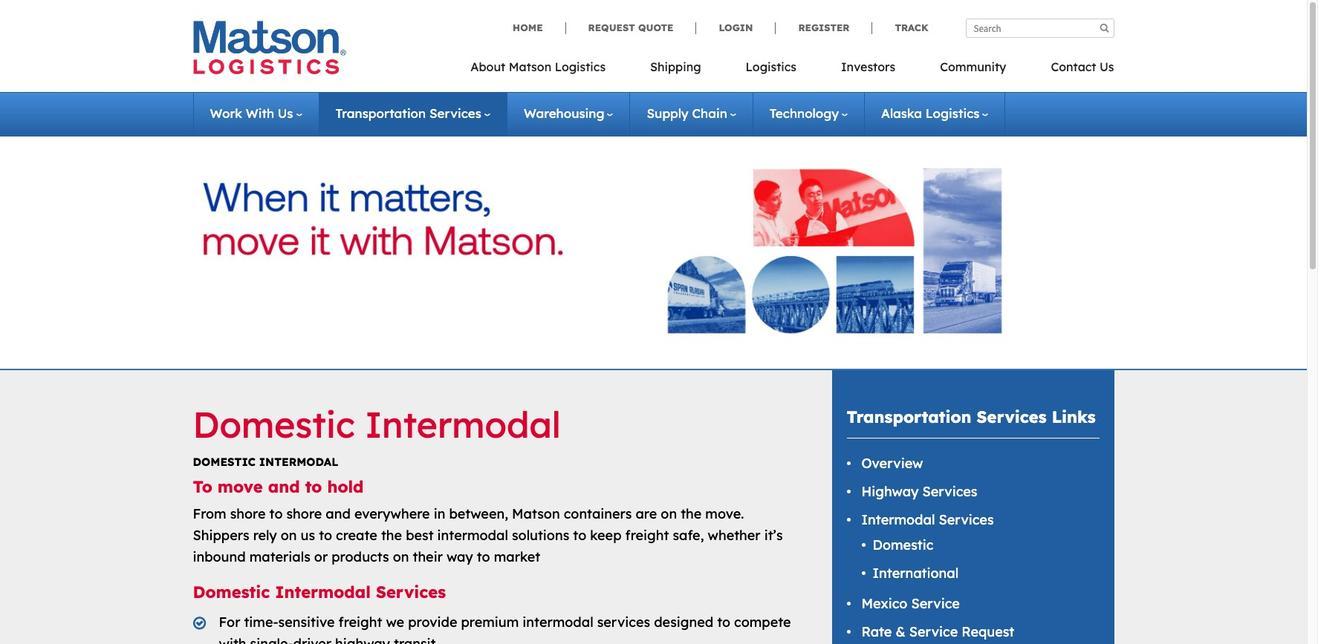 Task type: locate. For each thing, give the bounding box(es) containing it.
intermodal
[[365, 403, 561, 447], [862, 512, 935, 529], [275, 583, 371, 604]]

track link
[[872, 22, 928, 34]]

technology link
[[770, 106, 848, 121]]

the
[[681, 506, 702, 523], [381, 527, 402, 544]]

request quote link
[[565, 22, 696, 34]]

0 vertical spatial service
[[911, 596, 960, 613]]

service
[[911, 596, 960, 613], [909, 624, 958, 641]]

1 horizontal spatial intermodal
[[523, 614, 593, 631]]

matson inside about matson logistics link
[[509, 59, 551, 74]]

2 vertical spatial domestic
[[193, 583, 270, 604]]

1 vertical spatial and
[[326, 506, 351, 523]]

domestic up 'international' link
[[873, 537, 933, 554]]

1 horizontal spatial us
[[1100, 59, 1114, 74]]

rate & service request
[[862, 624, 1014, 641]]

0 horizontal spatial and
[[268, 477, 300, 498]]

0 vertical spatial intermodal
[[437, 527, 508, 544]]

and
[[268, 477, 300, 498], [326, 506, 351, 523]]

login
[[719, 22, 753, 33]]

materials
[[249, 549, 310, 566]]

domestic inside transportation services links section
[[873, 537, 933, 554]]

matson up the solutions
[[512, 506, 560, 523]]

shore up 'us'
[[286, 506, 322, 523]]

services for highway services
[[922, 484, 977, 501]]

service right &
[[909, 624, 958, 641]]

1 vertical spatial us
[[278, 106, 293, 121]]

to
[[305, 477, 322, 498], [269, 506, 283, 523], [319, 527, 332, 544], [573, 527, 586, 544], [477, 549, 490, 566], [717, 614, 730, 631]]

chain
[[692, 106, 727, 121]]

1 vertical spatial intermodal
[[862, 512, 935, 529]]

freight up highway
[[339, 614, 382, 631]]

for
[[219, 614, 240, 631]]

products
[[332, 549, 389, 566]]

work with us link
[[210, 106, 302, 121]]

shipping link
[[628, 55, 723, 85]]

the down everywhere
[[381, 527, 402, 544]]

intermodal inside transportation services links section
[[862, 512, 935, 529]]

rely
[[253, 527, 277, 544]]

1 horizontal spatial request
[[962, 624, 1014, 641]]

transportation for transportation services links
[[847, 407, 972, 428]]

freight inside for time-sensitive freight we provide premium intermodal services designed to compete with single-driver highway transit.
[[339, 614, 382, 631]]

on left 'their'
[[393, 549, 409, 566]]

and inside from shore to shore and everywhere in between, matson containers are on the move. shippers rely on us to create the best intermodal solutions to keep freight safe, whether it's inbound materials or products on their way to market
[[326, 506, 351, 523]]

transportation
[[335, 106, 426, 121], [847, 407, 972, 428]]

logistics down login at the top of the page
[[746, 59, 796, 74]]

to left compete
[[717, 614, 730, 631]]

us
[[1100, 59, 1114, 74], [278, 106, 293, 121]]

2 shore from the left
[[286, 506, 322, 523]]

highway services
[[862, 484, 977, 501]]

highway
[[862, 484, 919, 501]]

home
[[513, 22, 543, 33]]

0 horizontal spatial freight
[[339, 614, 382, 631]]

track
[[895, 22, 928, 33]]

request inside transportation services links section
[[962, 624, 1014, 641]]

transportation inside transportation services links section
[[847, 407, 972, 428]]

and up create
[[326, 506, 351, 523]]

overview
[[862, 456, 923, 473]]

market
[[494, 549, 540, 566]]

1 horizontal spatial the
[[681, 506, 702, 523]]

international
[[873, 565, 959, 582]]

0 vertical spatial domestic
[[193, 403, 355, 447]]

the up safe,
[[681, 506, 702, 523]]

0 vertical spatial and
[[268, 477, 300, 498]]

0 horizontal spatial request
[[588, 22, 635, 33]]

intermodal
[[437, 527, 508, 544], [523, 614, 593, 631]]

1 vertical spatial transportation
[[847, 407, 972, 428]]

1 horizontal spatial transportation
[[847, 407, 972, 428]]

transportation services link
[[335, 106, 490, 121]]

1 horizontal spatial and
[[326, 506, 351, 523]]

request quote
[[588, 22, 674, 33]]

2 horizontal spatial on
[[661, 506, 677, 523]]

services up intermodal services
[[922, 484, 977, 501]]

shore up rely
[[230, 506, 266, 523]]

services for transportation services
[[429, 106, 481, 121]]

intermodal inside from shore to shore and everywhere in between, matson containers are on the move. shippers rely on us to create the best intermodal solutions to keep freight safe, whether it's inbound materials or products on their way to market
[[437, 527, 508, 544]]

services down "highway services"
[[939, 512, 994, 529]]

intermodal left "services"
[[523, 614, 593, 631]]

1 horizontal spatial on
[[393, 549, 409, 566]]

0 vertical spatial transportation
[[335, 106, 426, 121]]

0 horizontal spatial on
[[281, 527, 297, 544]]

domestic
[[193, 403, 355, 447], [873, 537, 933, 554], [193, 583, 270, 604]]

intermodal down between,
[[437, 527, 508, 544]]

highway
[[335, 636, 390, 645]]

investors link
[[819, 55, 918, 85]]

to left keep
[[573, 527, 586, 544]]

transportation services
[[335, 106, 481, 121]]

1 vertical spatial on
[[281, 527, 297, 544]]

logistics inside about matson logistics link
[[555, 59, 606, 74]]

technology
[[770, 106, 839, 121]]

about matson logistics
[[471, 59, 606, 74]]

logistics down community link
[[926, 106, 980, 121]]

intermodal inside for time-sensitive freight we provide premium intermodal services designed to compete with single-driver highway transit.
[[523, 614, 593, 631]]

services down about
[[429, 106, 481, 121]]

domestic for domestic intermodal
[[193, 403, 355, 447]]

us right contact
[[1100, 59, 1114, 74]]

logistics up 'warehousing' 'link'
[[555, 59, 606, 74]]

alaska services image
[[203, 152, 1104, 351]]

shore
[[230, 506, 266, 523], [286, 506, 322, 523]]

shippers
[[193, 527, 249, 544]]

between,
[[449, 506, 508, 523]]

0 horizontal spatial the
[[381, 527, 402, 544]]

1 horizontal spatial freight
[[625, 527, 669, 544]]

domestic link
[[873, 537, 933, 554]]

mexico service link
[[862, 596, 960, 613]]

domestic up for
[[193, 583, 270, 604]]

2 vertical spatial on
[[393, 549, 409, 566]]

to down intermodal
[[305, 477, 322, 498]]

2 vertical spatial intermodal
[[275, 583, 371, 604]]

logistics
[[555, 59, 606, 74], [746, 59, 796, 74], [926, 106, 980, 121]]

services
[[429, 106, 481, 121], [977, 407, 1047, 428], [922, 484, 977, 501], [939, 512, 994, 529], [376, 583, 446, 604]]

alaska
[[881, 106, 922, 121]]

and down intermodal
[[268, 477, 300, 498]]

domestic intermodal services
[[193, 583, 446, 604]]

services left links
[[977, 407, 1047, 428]]

on left 'us'
[[281, 527, 297, 544]]

matson down "home" at the left of page
[[509, 59, 551, 74]]

matson logistics image
[[193, 21, 346, 74]]

or
[[314, 549, 328, 566]]

services up we
[[376, 583, 446, 604]]

intermodal for domestic intermodal
[[365, 403, 561, 447]]

us right 'with' in the left of the page
[[278, 106, 293, 121]]

0 vertical spatial freight
[[625, 527, 669, 544]]

0 vertical spatial intermodal
[[365, 403, 561, 447]]

1 vertical spatial matson
[[512, 506, 560, 523]]

on
[[661, 506, 677, 523], [281, 527, 297, 544], [393, 549, 409, 566]]

driver
[[293, 636, 331, 645]]

0 vertical spatial us
[[1100, 59, 1114, 74]]

matson
[[509, 59, 551, 74], [512, 506, 560, 523]]

1 vertical spatial freight
[[339, 614, 382, 631]]

with
[[219, 636, 246, 645]]

search image
[[1100, 23, 1109, 33]]

None search field
[[966, 19, 1114, 38]]

sensitive
[[278, 614, 335, 631]]

register
[[798, 22, 850, 33]]

0 horizontal spatial logistics
[[555, 59, 606, 74]]

intermodal services
[[862, 512, 994, 529]]

domestic for domestic link
[[873, 537, 933, 554]]

matson inside from shore to shore and everywhere in between, matson containers are on the move. shippers rely on us to create the best intermodal solutions to keep freight safe, whether it's inbound materials or products on their way to market
[[512, 506, 560, 523]]

0 horizontal spatial shore
[[230, 506, 266, 523]]

Search search field
[[966, 19, 1114, 38]]

1 vertical spatial request
[[962, 624, 1014, 641]]

move.
[[705, 506, 744, 523]]

domestic intermodal to move and to hold
[[193, 455, 364, 498]]

request
[[588, 22, 635, 33], [962, 624, 1014, 641]]

single-
[[250, 636, 293, 645]]

rate
[[862, 624, 892, 641]]

us inside contact us "link"
[[1100, 59, 1114, 74]]

1 horizontal spatial logistics
[[746, 59, 796, 74]]

0 horizontal spatial transportation
[[335, 106, 426, 121]]

1 vertical spatial domestic
[[873, 537, 933, 554]]

0 vertical spatial the
[[681, 506, 702, 523]]

domestic up intermodal
[[193, 403, 355, 447]]

on right are
[[661, 506, 677, 523]]

1 vertical spatial intermodal
[[523, 614, 593, 631]]

1 horizontal spatial shore
[[286, 506, 322, 523]]

freight down are
[[625, 527, 669, 544]]

about
[[471, 59, 505, 74]]

service up rate & service request at the bottom right of the page
[[911, 596, 960, 613]]

0 horizontal spatial intermodal
[[437, 527, 508, 544]]

and inside domestic intermodal to move and to hold
[[268, 477, 300, 498]]

international link
[[873, 565, 959, 582]]

intermodal
[[259, 455, 338, 469]]

from shore to shore and everywhere in between, matson containers are on the move. shippers rely on us to create the best intermodal solutions to keep freight safe, whether it's inbound materials or products on their way to market
[[193, 506, 783, 566]]

in
[[434, 506, 445, 523]]

0 vertical spatial matson
[[509, 59, 551, 74]]



Task type: vqa. For each thing, say whether or not it's contained in the screenshot.
Transportation Services link
yes



Task type: describe. For each thing, give the bounding box(es) containing it.
0 vertical spatial on
[[661, 506, 677, 523]]

solutions
[[512, 527, 569, 544]]

to right 'us'
[[319, 527, 332, 544]]

transportation for transportation services
[[335, 106, 426, 121]]

0 vertical spatial request
[[588, 22, 635, 33]]

and for shore
[[326, 506, 351, 523]]

about matson logistics link
[[471, 55, 628, 85]]

services for intermodal services
[[939, 512, 994, 529]]

community
[[940, 59, 1006, 74]]

are
[[636, 506, 657, 523]]

premium
[[461, 614, 519, 631]]

us
[[301, 527, 315, 544]]

transportation services links
[[847, 407, 1096, 428]]

keep
[[590, 527, 622, 544]]

top menu navigation
[[471, 55, 1114, 85]]

logistics inside logistics link
[[746, 59, 796, 74]]

transportation services links section
[[813, 371, 1133, 645]]

services for transportation services links
[[977, 407, 1047, 428]]

overview link
[[862, 456, 923, 473]]

contact
[[1051, 59, 1096, 74]]

domestic
[[193, 455, 256, 469]]

from
[[193, 506, 226, 523]]

1 vertical spatial the
[[381, 527, 402, 544]]

for time-sensitive freight we provide premium intermodal services designed to compete with single-driver highway transit.
[[219, 614, 791, 645]]

investors
[[841, 59, 895, 74]]

designed
[[654, 614, 713, 631]]

links
[[1052, 407, 1096, 428]]

highway services link
[[862, 484, 977, 501]]

domestic for domestic intermodal services
[[193, 583, 270, 604]]

their
[[413, 549, 443, 566]]

move
[[218, 477, 263, 498]]

warehousing link
[[524, 106, 613, 121]]

supply chain link
[[647, 106, 736, 121]]

supply chain
[[647, 106, 727, 121]]

everywhere
[[354, 506, 430, 523]]

domestic intermodal
[[193, 403, 561, 447]]

&
[[896, 624, 906, 641]]

time-
[[244, 614, 278, 631]]

mexico service
[[862, 596, 960, 613]]

compete
[[734, 614, 791, 631]]

intermodal services link
[[862, 512, 994, 529]]

contact us
[[1051, 59, 1114, 74]]

work with us
[[210, 106, 293, 121]]

containers
[[564, 506, 632, 523]]

quote
[[638, 22, 674, 33]]

community link
[[918, 55, 1029, 85]]

freight inside from shore to shore and everywhere in between, matson containers are on the move. shippers rely on us to create the best intermodal solutions to keep freight safe, whether it's inbound materials or products on their way to market
[[625, 527, 669, 544]]

provide
[[408, 614, 457, 631]]

warehousing
[[524, 106, 604, 121]]

transit.
[[394, 636, 439, 645]]

to up rely
[[269, 506, 283, 523]]

1 vertical spatial service
[[909, 624, 958, 641]]

hold
[[327, 477, 364, 498]]

to inside for time-sensitive freight we provide premium intermodal services designed to compete with single-driver highway transit.
[[717, 614, 730, 631]]

alaska logistics
[[881, 106, 980, 121]]

intermodal for domestic intermodal services
[[275, 583, 371, 604]]

supply
[[647, 106, 689, 121]]

logistics link
[[723, 55, 819, 85]]

to inside domestic intermodal to move and to hold
[[305, 477, 322, 498]]

whether
[[708, 527, 761, 544]]

create
[[336, 527, 377, 544]]

and for move
[[268, 477, 300, 498]]

best
[[406, 527, 434, 544]]

alaska logistics link
[[881, 106, 989, 121]]

it's
[[764, 527, 783, 544]]

shipping
[[650, 59, 701, 74]]

work
[[210, 106, 242, 121]]

safe,
[[673, 527, 704, 544]]

contact us link
[[1029, 55, 1114, 85]]

inbound
[[193, 549, 246, 566]]

to
[[193, 477, 212, 498]]

services
[[597, 614, 650, 631]]

0 horizontal spatial us
[[278, 106, 293, 121]]

rate & service request link
[[862, 624, 1014, 641]]

to right way
[[477, 549, 490, 566]]

1 shore from the left
[[230, 506, 266, 523]]

login link
[[696, 22, 775, 34]]

home link
[[513, 22, 565, 34]]

we
[[386, 614, 404, 631]]

way
[[447, 549, 473, 566]]

2 horizontal spatial logistics
[[926, 106, 980, 121]]



